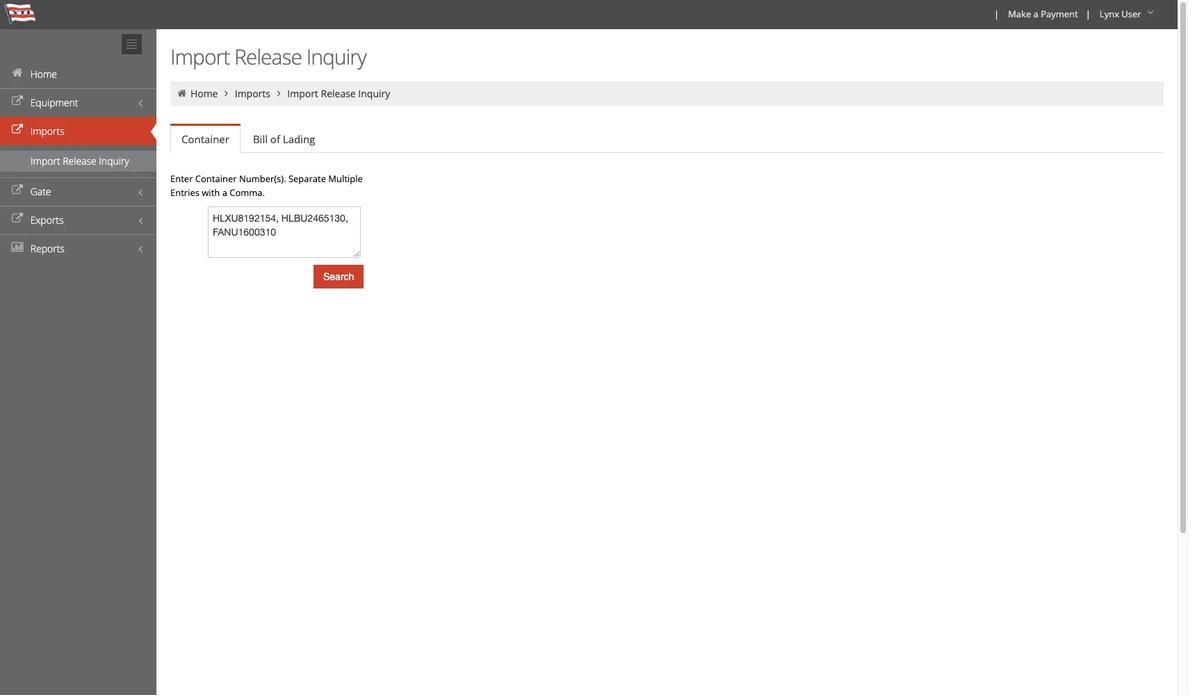 Task type: locate. For each thing, give the bounding box(es) containing it.
container inside the enter container number(s).  separate multiple entries with a comma.
[[195, 173, 237, 185]]

user
[[1122, 8, 1142, 20]]

lading
[[283, 132, 315, 146]]

container up with
[[195, 173, 237, 185]]

release for bottommost the import release inquiry link
[[63, 154, 96, 168]]

a right with
[[222, 186, 227, 199]]

import release inquiry link up lading
[[287, 87, 390, 100]]

external link image up bar chart icon
[[10, 214, 24, 224]]

lynx user link
[[1094, 0, 1163, 29]]

1 vertical spatial external link image
[[10, 186, 24, 195]]

search
[[323, 271, 354, 282]]

1 vertical spatial imports link
[[0, 117, 157, 145]]

0 horizontal spatial imports
[[30, 125, 65, 138]]

2 horizontal spatial release
[[321, 87, 356, 100]]

0 horizontal spatial import release inquiry link
[[0, 151, 157, 172]]

home link right home icon
[[191, 87, 218, 100]]

0 horizontal spatial import
[[31, 154, 60, 168]]

0 vertical spatial release
[[234, 42, 302, 71]]

| left lynx
[[1086, 8, 1091, 20]]

import release inquiry
[[170, 42, 366, 71], [287, 87, 390, 100], [31, 154, 129, 168]]

import release inquiry for bottommost the import release inquiry link
[[31, 154, 129, 168]]

0 horizontal spatial |
[[995, 8, 1000, 20]]

home link up equipment
[[0, 60, 157, 88]]

external link image inside imports link
[[10, 125, 24, 135]]

import
[[170, 42, 230, 71], [287, 87, 318, 100], [31, 154, 60, 168]]

home image
[[10, 68, 24, 78]]

with
[[202, 186, 220, 199]]

3 external link image from the top
[[10, 214, 24, 224]]

1 vertical spatial container
[[195, 173, 237, 185]]

2 vertical spatial import release inquiry
[[31, 154, 129, 168]]

container up enter
[[182, 132, 229, 146]]

0 vertical spatial imports link
[[235, 87, 271, 100]]

gate link
[[0, 177, 157, 206]]

2 angle right image from the left
[[273, 88, 285, 98]]

import up lading
[[287, 87, 318, 100]]

0 vertical spatial a
[[1034, 8, 1039, 20]]

import release inquiry link up gate link
[[0, 151, 157, 172]]

make a payment
[[1009, 8, 1079, 20]]

2 vertical spatial import
[[31, 154, 60, 168]]

home right home image
[[30, 67, 57, 81]]

a
[[1034, 8, 1039, 20], [222, 186, 227, 199]]

bar chart image
[[10, 243, 24, 253]]

0 horizontal spatial home link
[[0, 60, 157, 88]]

imports down equipment
[[30, 125, 65, 138]]

import up home icon
[[170, 42, 230, 71]]

1 vertical spatial a
[[222, 186, 227, 199]]

home
[[30, 67, 57, 81], [191, 87, 218, 100]]

angle right image
[[220, 88, 233, 98], [273, 88, 285, 98]]

imports
[[235, 87, 271, 100], [30, 125, 65, 138]]

home link
[[0, 60, 157, 88], [191, 87, 218, 100]]

release for the top the import release inquiry link
[[321, 87, 356, 100]]

0 vertical spatial external link image
[[10, 125, 24, 135]]

import release inquiry link
[[287, 87, 390, 100], [0, 151, 157, 172]]

import up gate
[[31, 154, 60, 168]]

None text field
[[208, 207, 361, 258]]

0 vertical spatial home
[[30, 67, 57, 81]]

1 vertical spatial imports
[[30, 125, 65, 138]]

2 | from the left
[[1086, 8, 1091, 20]]

0 horizontal spatial a
[[222, 186, 227, 199]]

external link image inside gate link
[[10, 186, 24, 195]]

import for the top the import release inquiry link
[[287, 87, 318, 100]]

0 horizontal spatial home
[[30, 67, 57, 81]]

angle right image up the of
[[273, 88, 285, 98]]

1 vertical spatial release
[[321, 87, 356, 100]]

1 horizontal spatial import release inquiry link
[[287, 87, 390, 100]]

external link image down external link icon
[[10, 125, 24, 135]]

imports link
[[235, 87, 271, 100], [0, 117, 157, 145]]

container link
[[170, 126, 241, 153]]

external link image
[[10, 97, 24, 106]]

1 horizontal spatial import
[[170, 42, 230, 71]]

2 vertical spatial external link image
[[10, 214, 24, 224]]

1 horizontal spatial release
[[234, 42, 302, 71]]

reports
[[30, 242, 65, 255]]

inquiry for the top the import release inquiry link
[[358, 87, 390, 100]]

imports link up bill
[[235, 87, 271, 100]]

1 horizontal spatial |
[[1086, 8, 1091, 20]]

external link image
[[10, 125, 24, 135], [10, 186, 24, 195], [10, 214, 24, 224]]

home right home icon
[[191, 87, 218, 100]]

separate
[[289, 173, 326, 185]]

0 horizontal spatial release
[[63, 154, 96, 168]]

import for bottommost the import release inquiry link
[[31, 154, 60, 168]]

2 horizontal spatial import
[[287, 87, 318, 100]]

1 vertical spatial import release inquiry
[[287, 87, 390, 100]]

1 vertical spatial inquiry
[[358, 87, 390, 100]]

0 vertical spatial imports
[[235, 87, 271, 100]]

external link image inside the exports link
[[10, 214, 24, 224]]

1 vertical spatial import
[[287, 87, 318, 100]]

angle right image right home icon
[[220, 88, 233, 98]]

1 external link image from the top
[[10, 125, 24, 135]]

imports link down equipment
[[0, 117, 157, 145]]

gate
[[30, 185, 51, 198]]

external link image left gate
[[10, 186, 24, 195]]

release inside the import release inquiry link
[[63, 154, 96, 168]]

2 external link image from the top
[[10, 186, 24, 195]]

1 horizontal spatial home
[[191, 87, 218, 100]]

0 horizontal spatial angle right image
[[220, 88, 233, 98]]

1 vertical spatial import release inquiry link
[[0, 151, 157, 172]]

0 vertical spatial import release inquiry link
[[287, 87, 390, 100]]

imports up bill
[[235, 87, 271, 100]]

make
[[1009, 8, 1032, 20]]

container
[[182, 132, 229, 146], [195, 173, 237, 185]]

| left make
[[995, 8, 1000, 20]]

|
[[995, 8, 1000, 20], [1086, 8, 1091, 20]]

release
[[234, 42, 302, 71], [321, 87, 356, 100], [63, 154, 96, 168]]

1 horizontal spatial angle right image
[[273, 88, 285, 98]]

1 horizontal spatial imports
[[235, 87, 271, 100]]

2 vertical spatial release
[[63, 154, 96, 168]]

inquiry
[[307, 42, 366, 71], [358, 87, 390, 100], [99, 154, 129, 168]]

0 vertical spatial inquiry
[[307, 42, 366, 71]]

a right make
[[1034, 8, 1039, 20]]

2 vertical spatial inquiry
[[99, 154, 129, 168]]



Task type: describe. For each thing, give the bounding box(es) containing it.
equipment
[[30, 96, 78, 109]]

bill of lading
[[253, 132, 315, 146]]

external link image for exports
[[10, 214, 24, 224]]

search button
[[314, 265, 364, 289]]

enter
[[170, 173, 193, 185]]

angle down image
[[1144, 8, 1158, 17]]

1 angle right image from the left
[[220, 88, 233, 98]]

a inside the enter container number(s).  separate multiple entries with a comma.
[[222, 186, 227, 199]]

1 horizontal spatial a
[[1034, 8, 1039, 20]]

1 | from the left
[[995, 8, 1000, 20]]

enter container number(s).  separate multiple entries with a comma.
[[170, 173, 363, 199]]

1 horizontal spatial home link
[[191, 87, 218, 100]]

number(s).
[[239, 173, 286, 185]]

of
[[270, 132, 280, 146]]

reports link
[[0, 234, 157, 263]]

import release inquiry for the top the import release inquiry link
[[287, 87, 390, 100]]

payment
[[1041, 8, 1079, 20]]

exports link
[[0, 206, 157, 234]]

external link image for imports
[[10, 125, 24, 135]]

external link image for gate
[[10, 186, 24, 195]]

inquiry for bottommost the import release inquiry link
[[99, 154, 129, 168]]

lynx
[[1100, 8, 1120, 20]]

exports
[[30, 214, 64, 227]]

0 vertical spatial import
[[170, 42, 230, 71]]

lynx user
[[1100, 8, 1142, 20]]

0 vertical spatial container
[[182, 132, 229, 146]]

0 vertical spatial import release inquiry
[[170, 42, 366, 71]]

comma.
[[230, 186, 265, 199]]

multiple
[[329, 173, 363, 185]]

1 horizontal spatial imports link
[[235, 87, 271, 100]]

home image
[[176, 88, 188, 98]]

equipment link
[[0, 88, 157, 117]]

1 vertical spatial home
[[191, 87, 218, 100]]

entries
[[170, 186, 200, 199]]

bill of lading link
[[242, 125, 326, 153]]

make a payment link
[[1002, 0, 1084, 29]]

bill
[[253, 132, 268, 146]]

0 horizontal spatial imports link
[[0, 117, 157, 145]]



Task type: vqa. For each thing, say whether or not it's contained in the screenshot.
'Register'
no



